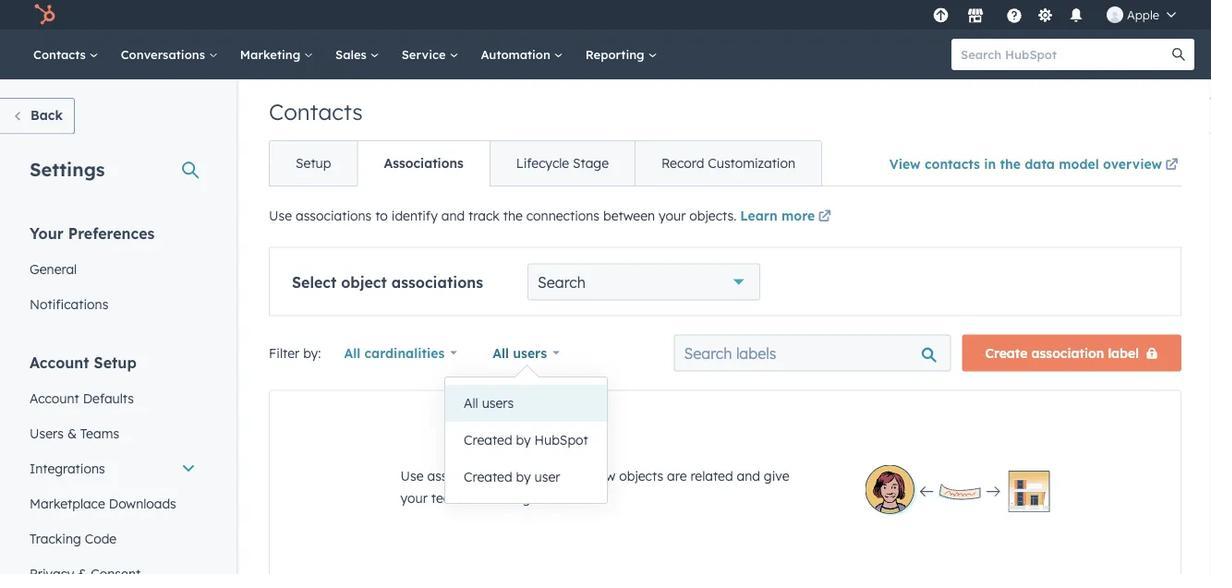 Task type: locate. For each thing, give the bounding box(es) containing it.
&
[[67, 426, 77, 442]]

2 account from the top
[[30, 390, 79, 407]]

marketing link
[[229, 30, 324, 79]]

link opens in a new window image
[[818, 207, 831, 229], [818, 211, 831, 224]]

navigation containing setup
[[269, 140, 823, 187]]

association left the label
[[1032, 345, 1105, 361]]

0 horizontal spatial the
[[503, 208, 523, 224]]

0 vertical spatial the
[[1000, 156, 1021, 172]]

1 vertical spatial your
[[401, 490, 428, 506]]

marketplace
[[30, 496, 105, 512]]

all cardinalities button
[[332, 335, 470, 372]]

marketplaces button
[[956, 0, 995, 30]]

all users up "created by hubspot"
[[464, 396, 514, 412]]

0 vertical spatial your
[[659, 208, 686, 224]]

setup inside navigation
[[296, 155, 331, 171]]

marketplaces image
[[968, 8, 984, 25]]

your inside use association labels to show how objects are related and give your team more insight.
[[401, 490, 428, 506]]

0 vertical spatial account
[[30, 353, 89, 372]]

1 vertical spatial use
[[401, 468, 424, 484]]

create association label
[[986, 345, 1139, 361]]

created up insight. in the bottom left of the page
[[464, 469, 513, 486]]

all
[[344, 345, 361, 361], [493, 345, 509, 361], [464, 396, 478, 412]]

and left give at right
[[737, 468, 761, 484]]

hubspot
[[535, 433, 588, 449]]

lifecycle
[[516, 155, 569, 171]]

filter by:
[[269, 345, 321, 361]]

associations down setup link
[[296, 208, 372, 224]]

all users inside button
[[464, 396, 514, 412]]

0 vertical spatial by
[[516, 433, 531, 449]]

users
[[513, 345, 547, 361], [482, 396, 514, 412]]

associations down identify on the left
[[392, 273, 483, 292]]

the
[[1000, 156, 1021, 172], [503, 208, 523, 224]]

more inside use association labels to show how objects are related and give your team more insight.
[[467, 490, 498, 506]]

how
[[591, 468, 616, 484]]

account
[[30, 353, 89, 372], [30, 390, 79, 407]]

back
[[30, 107, 63, 123]]

account up users at the bottom
[[30, 390, 79, 407]]

view contacts in the data model overview link
[[890, 144, 1182, 186]]

and left track
[[441, 208, 465, 224]]

preferences
[[68, 224, 155, 243]]

use for use associations to identify and track the connections between your objects.
[[269, 208, 292, 224]]

1 vertical spatial association
[[427, 468, 497, 484]]

1 vertical spatial created
[[464, 469, 513, 486]]

account defaults link
[[18, 381, 207, 416]]

0 vertical spatial more
[[782, 208, 815, 224]]

1 vertical spatial and
[[737, 468, 761, 484]]

0 horizontal spatial setup
[[94, 353, 137, 372]]

navigation
[[269, 140, 823, 187]]

apple
[[1127, 7, 1160, 22]]

data
[[1025, 156, 1055, 172]]

1 horizontal spatial the
[[1000, 156, 1021, 172]]

0 vertical spatial to
[[375, 208, 388, 224]]

0 horizontal spatial your
[[401, 490, 428, 506]]

tracking
[[30, 531, 81, 547]]

1 horizontal spatial setup
[[296, 155, 331, 171]]

conversations link
[[110, 30, 229, 79]]

1 horizontal spatial to
[[540, 468, 552, 484]]

all users button
[[445, 385, 607, 422]]

service
[[402, 47, 450, 62]]

0 horizontal spatial association
[[427, 468, 497, 484]]

contacts
[[33, 47, 89, 62], [269, 98, 363, 126]]

association for use
[[427, 468, 497, 484]]

view
[[890, 156, 921, 172]]

1 vertical spatial contacts
[[269, 98, 363, 126]]

0 horizontal spatial contacts
[[33, 47, 89, 62]]

your left objects.
[[659, 208, 686, 224]]

1 vertical spatial account
[[30, 390, 79, 407]]

2 link opens in a new window image from the top
[[818, 211, 831, 224]]

0 vertical spatial created
[[464, 433, 513, 449]]

1 account from the top
[[30, 353, 89, 372]]

notifications button
[[1061, 0, 1092, 30]]

contacts up setup link
[[269, 98, 363, 126]]

record
[[662, 155, 705, 171]]

created by user button
[[445, 459, 607, 496]]

1 link opens in a new window image from the top
[[1166, 154, 1179, 177]]

users up all users button
[[513, 345, 547, 361]]

by up the labels
[[516, 433, 531, 449]]

2 created from the top
[[464, 469, 513, 486]]

more right team on the left of the page
[[467, 490, 498, 506]]

0 horizontal spatial use
[[269, 208, 292, 224]]

help button
[[999, 0, 1030, 30]]

created
[[464, 433, 513, 449], [464, 469, 513, 486]]

by for user
[[516, 469, 531, 486]]

1 horizontal spatial use
[[401, 468, 424, 484]]

0 horizontal spatial associations
[[296, 208, 372, 224]]

association up team on the left of the page
[[427, 468, 497, 484]]

tracking code link
[[18, 522, 207, 557]]

1 horizontal spatial associations
[[392, 273, 483, 292]]

1 vertical spatial associations
[[392, 273, 483, 292]]

association for create
[[1032, 345, 1105, 361]]

1 horizontal spatial association
[[1032, 345, 1105, 361]]

record customization
[[662, 155, 796, 171]]

0 horizontal spatial all
[[344, 345, 361, 361]]

list box
[[445, 378, 607, 504]]

automation
[[481, 47, 554, 62]]

0 vertical spatial contacts
[[33, 47, 89, 62]]

list box containing all users
[[445, 378, 607, 504]]

account setup element
[[18, 353, 207, 575]]

1 by from the top
[[516, 433, 531, 449]]

upgrade link
[[930, 5, 953, 24]]

all up all users button
[[493, 345, 509, 361]]

upgrade image
[[933, 8, 950, 24]]

hubspot image
[[33, 4, 55, 26]]

all users up all users button
[[493, 345, 547, 361]]

insight.
[[502, 490, 546, 506]]

association
[[1032, 345, 1105, 361], [427, 468, 497, 484]]

your
[[659, 208, 686, 224], [401, 490, 428, 506]]

all users
[[493, 345, 547, 361], [464, 396, 514, 412]]

learn
[[741, 208, 778, 224]]

2 horizontal spatial all
[[493, 345, 509, 361]]

2 by from the top
[[516, 469, 531, 486]]

2 link opens in a new window image from the top
[[1166, 159, 1179, 172]]

created by hubspot button
[[445, 422, 607, 459]]

contacts down the hubspot link on the top of page
[[33, 47, 89, 62]]

to
[[375, 208, 388, 224], [540, 468, 552, 484]]

account up account defaults
[[30, 353, 89, 372]]

association inside use association labels to show how objects are related and give your team more insight.
[[427, 468, 497, 484]]

1 vertical spatial all users
[[464, 396, 514, 412]]

object
[[341, 273, 387, 292]]

0 vertical spatial and
[[441, 208, 465, 224]]

by up insight. in the bottom left of the page
[[516, 469, 531, 486]]

all up "created by hubspot"
[[464, 396, 478, 412]]

0 vertical spatial association
[[1032, 345, 1105, 361]]

notifications link
[[18, 287, 207, 322]]

the right in
[[1000, 156, 1021, 172]]

back link
[[0, 98, 75, 134]]

1 vertical spatial users
[[482, 396, 514, 412]]

by
[[516, 433, 531, 449], [516, 469, 531, 486]]

to left show
[[540, 468, 552, 484]]

sales
[[336, 47, 370, 62]]

all inside button
[[464, 396, 478, 412]]

more
[[782, 208, 815, 224], [467, 490, 498, 506]]

associations
[[384, 155, 464, 171]]

all inside popup button
[[344, 345, 361, 361]]

settings
[[30, 158, 105, 181]]

1 vertical spatial by
[[516, 469, 531, 486]]

0 vertical spatial use
[[269, 208, 292, 224]]

created up created by user
[[464, 433, 513, 449]]

use inside use association labels to show how objects are related and give your team more insight.
[[401, 468, 424, 484]]

marketing
[[240, 47, 304, 62]]

1 horizontal spatial all
[[464, 396, 478, 412]]

0 horizontal spatial more
[[467, 490, 498, 506]]

by for hubspot
[[516, 433, 531, 449]]

association inside button
[[1032, 345, 1105, 361]]

contacts
[[925, 156, 980, 172]]

by:
[[303, 345, 321, 361]]

view contacts in the data model overview
[[890, 156, 1163, 172]]

to left identify on the left
[[375, 208, 388, 224]]

model
[[1059, 156, 1099, 172]]

0 vertical spatial users
[[513, 345, 547, 361]]

Search HubSpot search field
[[952, 39, 1178, 70]]

more right learn
[[782, 208, 815, 224]]

your left team on the left of the page
[[401, 490, 428, 506]]

0 vertical spatial associations
[[296, 208, 372, 224]]

1 horizontal spatial more
[[782, 208, 815, 224]]

1 vertical spatial more
[[467, 490, 498, 506]]

users up "created by hubspot"
[[482, 396, 514, 412]]

all inside dropdown button
[[493, 345, 509, 361]]

user
[[535, 469, 560, 486]]

overview
[[1103, 156, 1163, 172]]

settings image
[[1037, 8, 1054, 24]]

0 horizontal spatial and
[[441, 208, 465, 224]]

setup
[[296, 155, 331, 171], [94, 353, 137, 372]]

label
[[1108, 345, 1139, 361]]

1 horizontal spatial contacts
[[269, 98, 363, 126]]

associations
[[296, 208, 372, 224], [392, 273, 483, 292]]

1 created from the top
[[464, 433, 513, 449]]

1 horizontal spatial and
[[737, 468, 761, 484]]

0 vertical spatial setup
[[296, 155, 331, 171]]

all right by:
[[344, 345, 361, 361]]

defaults
[[83, 390, 134, 407]]

the right track
[[503, 208, 523, 224]]

link opens in a new window image
[[1166, 154, 1179, 177], [1166, 159, 1179, 172]]

0 vertical spatial all users
[[493, 345, 547, 361]]

1 vertical spatial to
[[540, 468, 552, 484]]

1 vertical spatial setup
[[94, 353, 137, 372]]

link opens in a new window image inside learn more link
[[818, 211, 831, 224]]



Task type: describe. For each thing, give the bounding box(es) containing it.
lifecycle stage link
[[490, 141, 635, 186]]

your preferences element
[[18, 223, 207, 322]]

track
[[469, 208, 500, 224]]

general link
[[18, 252, 207, 287]]

downloads
[[109, 496, 176, 512]]

Search labels search field
[[674, 335, 951, 372]]

all for all users dropdown button
[[493, 345, 509, 361]]

team
[[431, 490, 463, 506]]

users & teams
[[30, 426, 119, 442]]

select
[[292, 273, 337, 292]]

account setup
[[30, 353, 137, 372]]

all cardinalities
[[344, 345, 445, 361]]

search image
[[1173, 48, 1186, 61]]

notifications
[[30, 296, 108, 312]]

service link
[[391, 30, 470, 79]]

create association label button
[[963, 335, 1182, 372]]

and inside use association labels to show how objects are related and give your team more insight.
[[737, 468, 761, 484]]

in
[[984, 156, 996, 172]]

search button
[[528, 264, 761, 301]]

integrations
[[30, 461, 105, 477]]

1 link opens in a new window image from the top
[[818, 207, 831, 229]]

filter
[[269, 345, 300, 361]]

search button
[[1164, 39, 1195, 70]]

lifecycle stage
[[516, 155, 609, 171]]

settings link
[[1034, 5, 1057, 24]]

code
[[85, 531, 117, 547]]

contacts link
[[22, 30, 110, 79]]

bob builder image
[[1107, 6, 1124, 23]]

users inside dropdown button
[[513, 345, 547, 361]]

between
[[603, 208, 655, 224]]

apple menu
[[928, 0, 1189, 30]]

users inside button
[[482, 396, 514, 412]]

tracking code
[[30, 531, 117, 547]]

related
[[691, 468, 733, 484]]

notifications image
[[1068, 8, 1085, 25]]

objects.
[[690, 208, 737, 224]]

your preferences
[[30, 224, 155, 243]]

customization
[[708, 155, 796, 171]]

setup link
[[270, 141, 357, 186]]

learn more link
[[741, 207, 835, 229]]

use for use association labels to show how objects are related and give your team more insight.
[[401, 468, 424, 484]]

all users button
[[481, 335, 572, 372]]

integrations button
[[18, 451, 207, 487]]

reporting link
[[575, 30, 669, 79]]

connections
[[527, 208, 600, 224]]

objects
[[619, 468, 664, 484]]

record customization link
[[635, 141, 822, 186]]

your
[[30, 224, 64, 243]]

1 horizontal spatial your
[[659, 208, 686, 224]]

0 horizontal spatial to
[[375, 208, 388, 224]]

users & teams link
[[18, 416, 207, 451]]

automation link
[[470, 30, 575, 79]]

labels
[[501, 468, 536, 484]]

reporting
[[586, 47, 648, 62]]

users
[[30, 426, 64, 442]]

marketplace downloads
[[30, 496, 176, 512]]

account for account defaults
[[30, 390, 79, 407]]

account defaults
[[30, 390, 134, 407]]

are
[[667, 468, 687, 484]]

account for account setup
[[30, 353, 89, 372]]

sales link
[[324, 30, 391, 79]]

identify
[[392, 208, 438, 224]]

give
[[764, 468, 790, 484]]

created by user
[[464, 469, 560, 486]]

created for created by hubspot
[[464, 433, 513, 449]]

created for created by user
[[464, 469, 513, 486]]

stage
[[573, 155, 609, 171]]

to inside use association labels to show how objects are related and give your team more insight.
[[540, 468, 552, 484]]

marketplace downloads link
[[18, 487, 207, 522]]

create
[[986, 345, 1028, 361]]

created by hubspot
[[464, 433, 588, 449]]

general
[[30, 261, 77, 277]]

search
[[538, 273, 586, 292]]

teams
[[80, 426, 119, 442]]

use association labels to show how objects are related and give your team more insight.
[[401, 468, 790, 506]]

1 vertical spatial the
[[503, 208, 523, 224]]

use associations to identify and track the connections between your objects.
[[269, 208, 741, 224]]

apple button
[[1096, 0, 1188, 30]]

help image
[[1006, 8, 1023, 25]]

learn more
[[741, 208, 815, 224]]

all users inside dropdown button
[[493, 345, 547, 361]]

conversations
[[121, 47, 209, 62]]

all for all cardinalities popup button in the bottom left of the page
[[344, 345, 361, 361]]

hubspot link
[[22, 4, 69, 26]]

associations link
[[357, 141, 490, 186]]

show
[[556, 468, 587, 484]]



Task type: vqa. For each thing, say whether or not it's contained in the screenshot.
Learn More
yes



